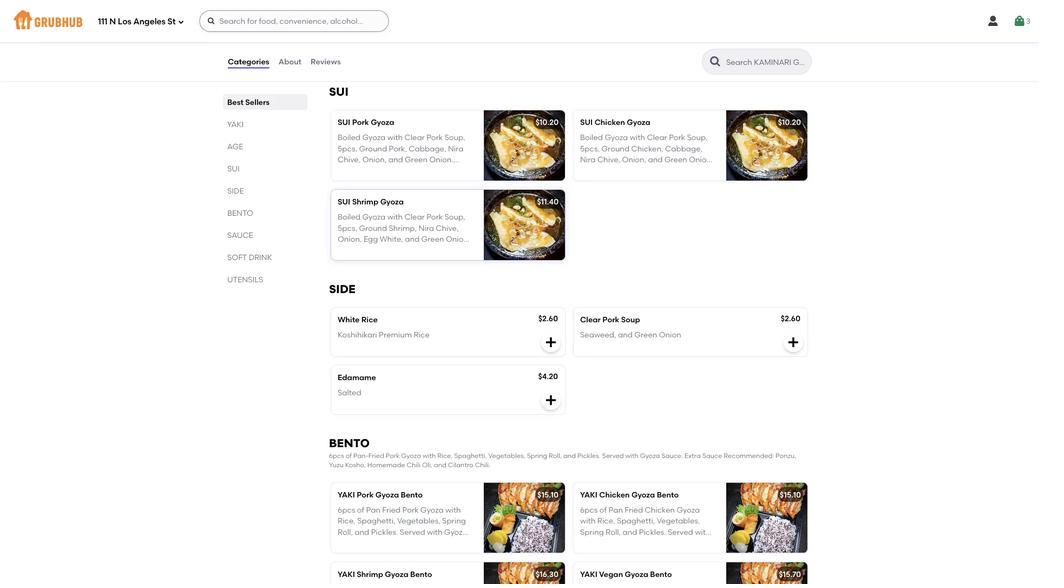 Task type: locate. For each thing, give the bounding box(es) containing it.
bento
[[401, 491, 423, 500], [657, 491, 679, 500], [410, 570, 432, 579], [650, 570, 672, 579]]

sui shrimp gyoza image
[[484, 190, 565, 260]]

2 $15.10 from the left
[[780, 491, 801, 500]]

3 button
[[1013, 11, 1031, 31]]

bento for yaki vegan gyoza bento
[[650, 570, 672, 579]]

yaki for yaki vegan gyoza bento
[[580, 570, 598, 579]]

bento for bento 6pcs of pan-fried pork gyoza with rice, spaghetti, vegetables, spring roll, and pickles. served with gyoza sauce.  extra sauce recommended: ponzu, yuzu kosho, homemade chili oli, and cilantro chili.
[[329, 437, 370, 451]]

gyoza for yaki pork gyoza bento
[[376, 491, 399, 500]]

$15.10 down ponzu,
[[780, 491, 801, 500]]

1 horizontal spatial svg image
[[1013, 15, 1026, 28]]

side inside side tab
[[227, 186, 244, 195]]

yaki vegan gyoza bento image
[[727, 563, 808, 585]]

bento up of
[[329, 437, 370, 451]]

Search for food, convenience, alcohol... search field
[[199, 10, 389, 32]]

0 horizontal spatial $10.20
[[536, 118, 559, 127]]

chicken for yaki
[[599, 491, 630, 500]]

seaweed,
[[580, 331, 616, 340]]

0 horizontal spatial side
[[227, 186, 244, 195]]

sui for sui shrimp gyoza
[[338, 197, 350, 206]]

$11.40
[[537, 197, 559, 206]]

sui inside sui tab
[[227, 164, 240, 173]]

los
[[118, 17, 131, 27]]

yaki for yaki chicken gyoza bento
[[580, 491, 598, 500]]

recommended:
[[724, 452, 774, 460]]

1 $10.20 from the left
[[536, 118, 559, 127]]

svg image
[[1013, 15, 1026, 28], [545, 336, 558, 349]]

side up white
[[329, 283, 356, 296]]

0 horizontal spatial svg image
[[545, 336, 558, 349]]

n
[[109, 17, 116, 27]]

salted
[[338, 389, 362, 398]]

0 vertical spatial rice
[[362, 315, 378, 324]]

3
[[1026, 16, 1031, 26]]

sauce tab
[[227, 230, 303, 241]]

$2.60
[[539, 314, 558, 323], [781, 314, 801, 323]]

rice up koshihikari at the bottom of page
[[362, 315, 378, 324]]

st
[[168, 17, 176, 27]]

sui for sui chicken gyoza
[[580, 118, 593, 127]]

pork for sui
[[352, 118, 369, 127]]

$10.20
[[536, 118, 559, 127], [778, 118, 801, 127]]

sui for sui pork gyoza
[[338, 118, 350, 127]]

vegan
[[599, 570, 623, 579]]

$15.10
[[538, 491, 559, 500], [780, 491, 801, 500]]

sauce
[[703, 452, 722, 460]]

and down soup
[[618, 331, 633, 340]]

koshihikari
[[338, 331, 377, 340]]

0 horizontal spatial rice
[[362, 315, 378, 324]]

sauce
[[227, 231, 253, 240]]

rice right premium
[[414, 331, 430, 340]]

1 vertical spatial bento
[[329, 437, 370, 451]]

1 vertical spatial side
[[329, 283, 356, 296]]

with up "oli,"
[[423, 452, 436, 460]]

0 vertical spatial svg image
[[1013, 15, 1026, 28]]

1 horizontal spatial with
[[626, 452, 639, 460]]

0 horizontal spatial and
[[434, 461, 447, 469]]

extra
[[685, 452, 701, 460]]

2 horizontal spatial and
[[618, 331, 633, 340]]

0 horizontal spatial bento
[[227, 208, 253, 218]]

and down rice,
[[434, 461, 447, 469]]

of
[[346, 452, 352, 460]]

sui pork gyoza
[[338, 118, 394, 127]]

yaki
[[227, 120, 244, 129], [338, 491, 355, 500], [580, 491, 598, 500], [338, 570, 355, 579], [580, 570, 598, 579]]

clear
[[580, 315, 601, 324]]

gyoza
[[371, 118, 394, 127], [627, 118, 651, 127], [380, 197, 404, 206], [401, 452, 421, 460], [640, 452, 660, 460], [376, 491, 399, 500], [632, 491, 655, 500], [385, 570, 409, 579], [625, 570, 649, 579]]

yaki tab
[[227, 119, 303, 130]]

gyoza for yaki shrimp gyoza bento
[[385, 570, 409, 579]]

sui
[[329, 85, 349, 99], [338, 118, 350, 127], [580, 118, 593, 127], [227, 164, 240, 173], [338, 197, 350, 206]]

gyoza for sui shrimp gyoza
[[380, 197, 404, 206]]

yaki for yaki pork gyoza bento
[[338, 491, 355, 500]]

0 vertical spatial shrimp
[[352, 197, 379, 206]]

0 vertical spatial bento
[[227, 208, 253, 218]]

sui shrimp gyoza
[[338, 197, 404, 206]]

bento tab
[[227, 207, 303, 219]]

sui tab
[[227, 163, 303, 174]]

chicken for sui
[[595, 118, 625, 127]]

1 horizontal spatial side
[[329, 283, 356, 296]]

$16.30
[[536, 570, 559, 579]]

1 with from the left
[[423, 452, 436, 460]]

chili.
[[475, 461, 491, 469]]

yaki shrimp gyoza bento
[[338, 570, 432, 579]]

pork for yaki
[[357, 491, 374, 500]]

1 horizontal spatial rice
[[414, 331, 430, 340]]

seaweed, and green onion
[[580, 331, 681, 340]]

bento up sauce
[[227, 208, 253, 218]]

side up bento tab
[[227, 186, 244, 195]]

$2.60 for seaweed, and green onion
[[781, 314, 801, 323]]

gyoza for yaki chicken gyoza bento
[[632, 491, 655, 500]]

111
[[98, 17, 108, 27]]

edamame
[[338, 373, 376, 382]]

soup
[[621, 315, 640, 324]]

2 $10.20 from the left
[[778, 118, 801, 127]]

green
[[635, 331, 657, 340]]

2 $2.60 from the left
[[781, 314, 801, 323]]

$15.10 down 'roll,'
[[538, 491, 559, 500]]

1 horizontal spatial and
[[564, 452, 576, 460]]

0 vertical spatial chicken
[[595, 118, 625, 127]]

bento inside bento tab
[[227, 208, 253, 218]]

bento inside bento 6pcs of pan-fried pork gyoza with rice, spaghetti, vegetables, spring roll, and pickles. served with gyoza sauce.  extra sauce recommended: ponzu, yuzu kosho, homemade chili oli, and cilantro chili.
[[329, 437, 370, 451]]

0 horizontal spatial with
[[423, 452, 436, 460]]

1 horizontal spatial $15.10
[[780, 491, 801, 500]]

0 horizontal spatial $2.60
[[539, 314, 558, 323]]

side
[[227, 186, 244, 195], [329, 283, 356, 296]]

sui chicken gyoza image
[[727, 110, 808, 181]]

yaki vegan gyoza bento
[[580, 570, 672, 579]]

1 $15.10 from the left
[[538, 491, 559, 500]]

gyoza for sui chicken gyoza
[[627, 118, 651, 127]]

age tab
[[227, 141, 303, 152]]

with
[[423, 452, 436, 460], [626, 452, 639, 460]]

best sellers tab
[[227, 96, 303, 108]]

and
[[618, 331, 633, 340], [564, 452, 576, 460], [434, 461, 447, 469]]

cilantro
[[448, 461, 474, 469]]

bento for yaki shrimp gyoza bento
[[410, 570, 432, 579]]

1 vertical spatial chicken
[[599, 491, 630, 500]]

rice
[[362, 315, 378, 324], [414, 331, 430, 340]]

0 vertical spatial side
[[227, 186, 244, 195]]

with right served
[[626, 452, 639, 460]]

angeles
[[133, 17, 166, 27]]

pork
[[352, 118, 369, 127], [603, 315, 620, 324], [386, 452, 400, 460], [357, 491, 374, 500]]

shrimp for yaki
[[357, 570, 383, 579]]

1 horizontal spatial $2.60
[[781, 314, 801, 323]]

premium
[[379, 331, 412, 340]]

yaki pork gyoza bento image
[[484, 483, 565, 554]]

age
[[227, 142, 243, 151]]

bento for yaki pork gyoza bento
[[401, 491, 423, 500]]

1 horizontal spatial bento
[[329, 437, 370, 451]]

$2.60 for koshihikari premium rice
[[539, 314, 558, 323]]

0 horizontal spatial $15.10
[[538, 491, 559, 500]]

and right 'roll,'
[[564, 452, 576, 460]]

bento
[[227, 208, 253, 218], [329, 437, 370, 451]]

chicken
[[595, 118, 625, 127], [599, 491, 630, 500]]

sauce.
[[662, 452, 683, 460]]

1 horizontal spatial $10.20
[[778, 118, 801, 127]]

$15.70
[[779, 570, 801, 579]]

pan-
[[354, 452, 369, 460]]

shrimp
[[352, 197, 379, 206], [357, 570, 383, 579]]

sui pork gyoza image
[[484, 110, 565, 181]]

1 vertical spatial shrimp
[[357, 570, 383, 579]]

$4.20
[[538, 372, 558, 381]]

1 $2.60 from the left
[[539, 314, 558, 323]]

fried
[[369, 452, 384, 460]]

svg image
[[987, 15, 1000, 28], [207, 17, 216, 25], [178, 19, 184, 25], [787, 336, 800, 349], [545, 394, 558, 407]]

gyoza for yaki vegan gyoza bento
[[625, 570, 649, 579]]

chili
[[407, 461, 421, 469]]



Task type: describe. For each thing, give the bounding box(es) containing it.
oli,
[[422, 461, 433, 469]]

0 vertical spatial and
[[618, 331, 633, 340]]

$15.10 for yaki pork gyoza bento
[[538, 491, 559, 500]]

categories button
[[227, 42, 270, 81]]

soft drink tab
[[227, 252, 303, 263]]

ponzu,
[[776, 452, 797, 460]]

111 n los angeles st
[[98, 17, 176, 27]]

1 vertical spatial and
[[564, 452, 576, 460]]

spaghetti,
[[454, 452, 487, 460]]

1 vertical spatial svg image
[[545, 336, 558, 349]]

rice,
[[438, 452, 453, 460]]

gyoza for sui pork gyoza
[[371, 118, 394, 127]]

white
[[338, 315, 360, 324]]

$10.20 for sui chicken gyoza
[[778, 118, 801, 127]]

reviews
[[311, 57, 341, 66]]

yaki pork gyoza bento
[[338, 491, 423, 500]]

svg image inside 3 button
[[1013, 15, 1026, 28]]

6pcs
[[329, 452, 344, 460]]

drink
[[249, 253, 272, 262]]

about button
[[278, 42, 302, 81]]

roll,
[[549, 452, 562, 460]]

2 vertical spatial and
[[434, 461, 447, 469]]

age assorted gyoza image
[[484, 0, 565, 63]]

Search KAMINARI GYOZA search field
[[725, 57, 808, 67]]

pork for clear
[[603, 315, 620, 324]]

onion
[[659, 331, 681, 340]]

best sellers
[[227, 97, 270, 107]]

categories
[[228, 57, 269, 66]]

yaki chicken gyoza bento image
[[727, 483, 808, 554]]

white rice
[[338, 315, 378, 324]]

$10.20 for sui pork gyoza
[[536, 118, 559, 127]]

best
[[227, 97, 244, 107]]

pork inside bento 6pcs of pan-fried pork gyoza with rice, spaghetti, vegetables, spring roll, and pickles. served with gyoza sauce.  extra sauce recommended: ponzu, yuzu kosho, homemade chili oli, and cilantro chili.
[[386, 452, 400, 460]]

utensils
[[227, 275, 263, 284]]

yaki for yaki shrimp gyoza bento
[[338, 570, 355, 579]]

1 vertical spatial rice
[[414, 331, 430, 340]]

sellers
[[245, 97, 270, 107]]

spring
[[527, 452, 547, 460]]

about
[[279, 57, 302, 66]]

soft drink
[[227, 253, 272, 262]]

main navigation navigation
[[0, 0, 1039, 42]]

side tab
[[227, 185, 303, 197]]

yaki shrimp gyoza bento image
[[484, 563, 565, 585]]

bento for yaki chicken gyoza bento
[[657, 491, 679, 500]]

bento 6pcs of pan-fried pork gyoza with rice, spaghetti, vegetables, spring roll, and pickles. served with gyoza sauce.  extra sauce recommended: ponzu, yuzu kosho, homemade chili oli, and cilantro chili.
[[329, 437, 797, 469]]

$15.10 for yaki chicken gyoza bento
[[780, 491, 801, 500]]

pickles.
[[578, 452, 601, 460]]

clear pork soup
[[580, 315, 640, 324]]

reviews button
[[310, 42, 341, 81]]

served
[[602, 452, 624, 460]]

sui chicken gyoza
[[580, 118, 651, 127]]

kosho,
[[345, 461, 366, 469]]

soft
[[227, 253, 247, 262]]

yaki chicken gyoza bento
[[580, 491, 679, 500]]

homemade
[[368, 461, 405, 469]]

search icon image
[[709, 55, 722, 68]]

yuzu
[[329, 461, 344, 469]]

shrimp for sui
[[352, 197, 379, 206]]

2 with from the left
[[626, 452, 639, 460]]

utensils tab
[[227, 274, 303, 285]]

bento for bento
[[227, 208, 253, 218]]

koshihikari premium rice
[[338, 331, 430, 340]]

yaki inside tab
[[227, 120, 244, 129]]

vegetables,
[[489, 452, 526, 460]]



Task type: vqa. For each thing, say whether or not it's contained in the screenshot.
Best Sellers at top
yes



